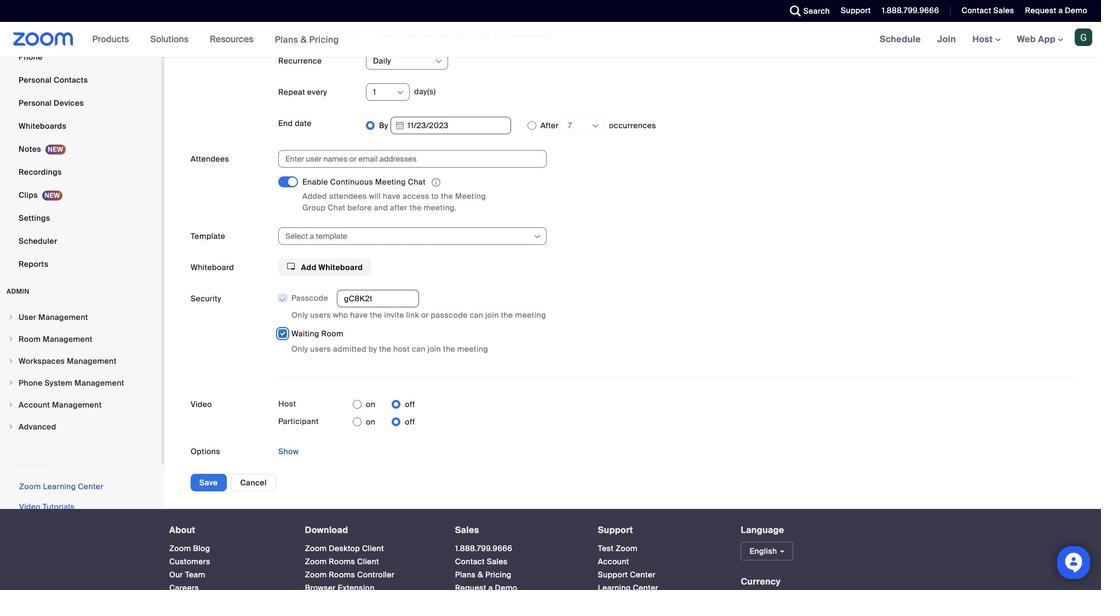 Task type: locate. For each thing, give the bounding box(es) containing it.
account down test zoom link
[[598, 557, 629, 567]]

banner containing products
[[0, 22, 1101, 58]]

0 vertical spatial chat
[[408, 177, 426, 187]]

management inside "phone system management" menu item
[[75, 378, 124, 388]]

0 vertical spatial contact
[[962, 5, 992, 15]]

management up workspaces management
[[43, 335, 92, 344]]

host option group
[[353, 396, 415, 413]]

users for admitted
[[310, 344, 331, 354]]

personal up whiteboards
[[19, 98, 52, 108]]

room down user
[[19, 335, 41, 344]]

request a demo link
[[1017, 0, 1101, 22], [1025, 5, 1088, 15]]

save
[[199, 478, 218, 488]]

0 horizontal spatial account
[[19, 400, 50, 410]]

2 personal from the top
[[19, 98, 52, 108]]

off inside host 'option group'
[[405, 400, 415, 410]]

center down test zoom link
[[630, 570, 656, 580]]

webinars
[[19, 29, 54, 39]]

video
[[191, 400, 212, 410], [19, 502, 41, 512]]

off down host 'option group'
[[405, 417, 415, 427]]

have
[[383, 191, 401, 201], [350, 310, 368, 320]]

save button
[[191, 474, 227, 492]]

2 horizontal spatial show options image
[[591, 122, 600, 130]]

host button
[[973, 33, 1001, 45]]

1 vertical spatial plans
[[455, 570, 476, 580]]

1 on from the top
[[366, 400, 375, 410]]

1 vertical spatial rooms
[[329, 570, 355, 580]]

host up participant
[[278, 399, 296, 409]]

1 vertical spatial only
[[292, 344, 308, 354]]

1 vertical spatial right image
[[8, 380, 14, 387]]

support right search
[[841, 5, 871, 15]]

1 vertical spatial meeting
[[455, 191, 486, 201]]

1 horizontal spatial 7
[[568, 121, 572, 130]]

link
[[406, 310, 419, 320]]

right image for workspaces
[[8, 358, 14, 365]]

account inside account management menu item
[[19, 400, 50, 410]]

2 right image from the top
[[8, 380, 14, 387]]

management inside user management menu item
[[38, 313, 88, 322]]

whiteboard inside 'button'
[[319, 263, 363, 272]]

recordings link
[[0, 161, 161, 183]]

add whiteboard
[[299, 263, 363, 272]]

1 horizontal spatial meeting
[[455, 191, 486, 201]]

0 vertical spatial account
[[19, 400, 50, 410]]

1 vertical spatial center
[[630, 570, 656, 580]]

right image left system
[[8, 380, 14, 387]]

0 vertical spatial pricing
[[309, 34, 339, 45]]

account management menu item
[[0, 395, 161, 416]]

right image left account management
[[8, 402, 14, 408]]

1 personal from the top
[[19, 75, 52, 85]]

0 vertical spatial only
[[292, 310, 308, 320]]

0 vertical spatial client
[[362, 544, 384, 553]]

0 horizontal spatial sales
[[455, 525, 479, 536]]

room management
[[19, 335, 92, 344]]

1 vertical spatial 1.888.799.9666
[[455, 544, 513, 553]]

0 vertical spatial rooms
[[329, 557, 355, 567]]

repeat
[[278, 87, 305, 97]]

management inside room management menu item
[[43, 335, 92, 344]]

web app
[[1017, 33, 1056, 45]]

phone down zoom logo
[[19, 52, 43, 62]]

0 vertical spatial plans
[[275, 34, 298, 45]]

2 users from the top
[[310, 344, 331, 354]]

0 horizontal spatial whiteboard
[[191, 263, 234, 272]]

1
[[373, 87, 376, 97]]

right image inside "phone system management" menu item
[[8, 380, 14, 387]]

phone
[[19, 52, 43, 62], [19, 378, 43, 388]]

1 vertical spatial &
[[478, 570, 483, 580]]

1 vertical spatial on
[[366, 417, 375, 427]]

only
[[292, 310, 308, 320], [292, 344, 308, 354]]

zoom logo image
[[13, 32, 73, 46]]

participant
[[278, 417, 319, 426]]

chat up access
[[408, 177, 426, 187]]

can
[[470, 310, 484, 320], [412, 344, 426, 354]]

management inside workspaces management menu item
[[67, 356, 117, 366]]

right image left "room management"
[[8, 336, 14, 343]]

can right host
[[412, 344, 426, 354]]

users up waiting room
[[310, 310, 331, 320]]

2 right image from the top
[[8, 358, 14, 365]]

advanced menu item
[[0, 417, 161, 438]]

1 vertical spatial chat
[[328, 203, 345, 213]]

0 horizontal spatial show options image
[[435, 57, 443, 66]]

1 horizontal spatial have
[[383, 191, 401, 201]]

plans inside 1.888.799.9666 contact sales plans & pricing
[[455, 570, 476, 580]]

chat inside added attendees will have access to the meeting group chat before and after the meeting.
[[328, 203, 345, 213]]

zoom desktop client zoom rooms client zoom rooms controller
[[305, 544, 395, 580]]

0 vertical spatial right image
[[8, 314, 14, 321]]

1 vertical spatial phone
[[19, 378, 43, 388]]

1 vertical spatial can
[[412, 344, 426, 354]]

0 vertical spatial users
[[310, 310, 331, 320]]

end
[[278, 118, 293, 128]]

7
[[494, 31, 498, 41], [568, 121, 572, 130]]

contact up host dropdown button
[[962, 5, 992, 15]]

support up test zoom link
[[598, 525, 633, 536]]

2 rooms from the top
[[329, 570, 355, 580]]

0 horizontal spatial join
[[428, 344, 441, 354]]

1 vertical spatial contact
[[455, 557, 485, 567]]

7 right after
[[568, 121, 572, 130]]

phone inside "phone system management" menu item
[[19, 378, 43, 388]]

add whiteboard button
[[278, 259, 372, 276]]

pricing down 1.888.799.9666 link
[[486, 570, 512, 580]]

join
[[486, 310, 499, 320], [428, 344, 441, 354]]

personal up personal devices at the top of the page
[[19, 75, 52, 85]]

on
[[366, 400, 375, 410], [366, 417, 375, 427]]

date
[[295, 118, 312, 128]]

right image left workspaces
[[8, 358, 14, 365]]

1 horizontal spatial show options image
[[533, 232, 542, 241]]

2 off from the top
[[405, 417, 415, 427]]

rooms down desktop
[[329, 557, 355, 567]]

management down "phone system management" menu item
[[52, 400, 102, 410]]

1 users from the top
[[310, 310, 331, 320]]

have right 'who'
[[350, 310, 368, 320]]

1 horizontal spatial video
[[191, 400, 212, 410]]

None text field
[[337, 290, 419, 308]]

personal menu menu
[[0, 0, 161, 276]]

or
[[421, 310, 429, 320]]

after
[[541, 121, 559, 130]]

host down the contact sales
[[973, 33, 995, 45]]

phone down workspaces
[[19, 378, 43, 388]]

webinars link
[[0, 23, 161, 45]]

security group
[[278, 290, 1075, 355]]

attendees
[[329, 191, 367, 201]]

right image
[[8, 336, 14, 343], [8, 358, 14, 365], [8, 402, 14, 408], [8, 424, 14, 430]]

account up advanced
[[19, 400, 50, 410]]

have inside security group
[[350, 310, 368, 320]]

0 vertical spatial 7
[[494, 31, 498, 41]]

personal
[[19, 75, 52, 85], [19, 98, 52, 108]]

pricing
[[309, 34, 339, 45], [486, 570, 512, 580]]

0 horizontal spatial meeting
[[330, 31, 361, 41]]

sales
[[994, 5, 1014, 15], [455, 525, 479, 536], [487, 557, 508, 567]]

video up options
[[191, 400, 212, 410]]

management down workspaces management menu item
[[75, 378, 124, 388]]

1 horizontal spatial 1.888.799.9666
[[882, 5, 939, 15]]

request a demo
[[1025, 5, 1088, 15]]

sales up host dropdown button
[[994, 5, 1014, 15]]

enable
[[302, 177, 328, 187]]

2 vertical spatial show options image
[[533, 232, 542, 241]]

1 horizontal spatial center
[[630, 570, 656, 580]]

right image for phone
[[8, 380, 14, 387]]

0 horizontal spatial center
[[78, 482, 103, 492]]

meeting inside added attendees will have access to the meeting group chat before and after the meeting.
[[455, 191, 486, 201]]

2 vertical spatial sales
[[487, 557, 508, 567]]

after
[[390, 203, 408, 213]]

recurring meeting
[[292, 31, 361, 41]]

0 horizontal spatial host
[[278, 399, 296, 409]]

right image left user
[[8, 314, 14, 321]]

added attendees will have access to the meeting group chat before and after the meeting.
[[302, 191, 486, 213]]

end date
[[278, 118, 312, 128]]

1.888.799.9666 button
[[874, 0, 942, 22], [882, 5, 939, 15]]

video left 'tutorials'
[[19, 502, 41, 512]]

management for account management
[[52, 400, 102, 410]]

contacts
[[54, 75, 88, 85]]

show button
[[278, 443, 299, 461]]

advanced
[[19, 422, 56, 432]]

right image inside room management menu item
[[8, 336, 14, 343]]

join right passcode
[[486, 310, 499, 320]]

every day, until nov 23, 2023, 7 occurrence(s)
[[377, 31, 552, 41]]

phone inside phone link
[[19, 52, 43, 62]]

right image inside workspaces management menu item
[[8, 358, 14, 365]]

0 vertical spatial video
[[191, 400, 212, 410]]

schedule
[[880, 33, 921, 45]]

products
[[92, 33, 129, 45]]

sales up 1.888.799.9666 link
[[455, 525, 479, 536]]

1 vertical spatial have
[[350, 310, 368, 320]]

search button
[[782, 0, 833, 22]]

& down 1.888.799.9666 link
[[478, 570, 483, 580]]

on down host 'option group'
[[366, 417, 375, 427]]

0 vertical spatial host
[[973, 33, 995, 45]]

support link
[[833, 0, 874, 22], [841, 5, 871, 15], [598, 525, 633, 536]]

enable continuous meeting chat application
[[302, 176, 511, 189]]

account inside test zoom account support center
[[598, 557, 629, 567]]

can right passcode
[[470, 310, 484, 320]]

center right "learning"
[[78, 482, 103, 492]]

center inside test zoom account support center
[[630, 570, 656, 580]]

reports
[[19, 259, 48, 269]]

1 horizontal spatial pricing
[[486, 570, 512, 580]]

add
[[301, 263, 317, 272]]

phone for phone
[[19, 52, 43, 62]]

7 right 2023,
[[494, 31, 498, 41]]

only up the waiting
[[292, 310, 308, 320]]

banner
[[0, 22, 1101, 58]]

3 right image from the top
[[8, 402, 14, 408]]

management for user management
[[38, 313, 88, 322]]

0 horizontal spatial have
[[350, 310, 368, 320]]

workspaces management menu item
[[0, 351, 161, 372]]

0 vertical spatial show options image
[[435, 57, 443, 66]]

only down the waiting
[[292, 344, 308, 354]]

rooms
[[329, 557, 355, 567], [329, 570, 355, 580]]

0 horizontal spatial can
[[412, 344, 426, 354]]

1 vertical spatial off
[[405, 417, 415, 427]]

right image inside account management menu item
[[8, 402, 14, 408]]

1 horizontal spatial can
[[470, 310, 484, 320]]

0 vertical spatial personal
[[19, 75, 52, 85]]

blog
[[193, 544, 210, 553]]

zoom learning center link
[[19, 482, 103, 492]]

1 off from the top
[[405, 400, 415, 410]]

right image left advanced
[[8, 424, 14, 430]]

meeting up the meeting.
[[455, 191, 486, 201]]

Date Picker text field
[[391, 117, 511, 134]]

users down waiting room
[[310, 344, 331, 354]]

2 whiteboard from the left
[[319, 263, 363, 272]]

meeting up added attendees will have access to the meeting group chat before and after the meeting.
[[375, 177, 406, 187]]

on inside host 'option group'
[[366, 400, 375, 410]]

2 horizontal spatial meeting
[[515, 310, 546, 320]]

1 vertical spatial users
[[310, 344, 331, 354]]

product information navigation
[[84, 22, 347, 58]]

reports link
[[0, 253, 161, 275]]

1 vertical spatial account
[[598, 557, 629, 567]]

1.888.799.9666 down sales link
[[455, 544, 513, 553]]

zoom up customers
[[169, 544, 191, 553]]

4 right image from the top
[[8, 424, 14, 430]]

zoom inside zoom blog customers our team
[[169, 544, 191, 553]]

2 phone from the top
[[19, 378, 43, 388]]

0 vertical spatial off
[[405, 400, 415, 410]]

management down room management menu item
[[67, 356, 117, 366]]

1 horizontal spatial plans
[[455, 570, 476, 580]]

users
[[310, 310, 331, 320], [310, 344, 331, 354]]

controller
[[357, 570, 395, 580]]

1 vertical spatial meeting
[[515, 310, 546, 320]]

plans down 1.888.799.9666 link
[[455, 570, 476, 580]]

1 vertical spatial 7
[[568, 121, 572, 130]]

2 on from the top
[[366, 417, 375, 427]]

have inside added attendees will have access to the meeting group chat before and after the meeting.
[[383, 191, 401, 201]]

until
[[420, 31, 437, 41]]

0 vertical spatial on
[[366, 400, 375, 410]]

join right host
[[428, 344, 441, 354]]

about link
[[169, 525, 195, 536]]

off for host
[[405, 400, 415, 410]]

0 horizontal spatial video
[[19, 502, 41, 512]]

contact down 1.888.799.9666 link
[[455, 557, 485, 567]]

0 horizontal spatial meeting
[[375, 177, 406, 187]]

zoom up the account link
[[616, 544, 638, 553]]

off up participant option group
[[405, 400, 415, 410]]

1 right image from the top
[[8, 314, 14, 321]]

devices
[[54, 98, 84, 108]]

1 horizontal spatial account
[[598, 557, 629, 567]]

whiteboard down template
[[191, 263, 234, 272]]

0 vertical spatial can
[[470, 310, 484, 320]]

2 only from the top
[[292, 344, 308, 354]]

whiteboard right add
[[319, 263, 363, 272]]

currency
[[741, 576, 781, 587]]

0 vertical spatial &
[[301, 34, 307, 45]]

on inside participant option group
[[366, 417, 375, 427]]

workspaces
[[19, 356, 65, 366]]

0 horizontal spatial &
[[301, 34, 307, 45]]

room management menu item
[[0, 329, 161, 350]]

1 horizontal spatial contact
[[962, 5, 992, 15]]

2 horizontal spatial sales
[[994, 5, 1014, 15]]

download link
[[305, 525, 348, 536]]

show options image
[[396, 88, 405, 97]]

none text field inside security group
[[337, 290, 419, 308]]

team
[[185, 570, 205, 580]]

1 horizontal spatial meeting
[[457, 344, 488, 354]]

personal contacts
[[19, 75, 88, 85]]

user management menu item
[[0, 307, 161, 328]]

0 vertical spatial join
[[486, 310, 499, 320]]

0 vertical spatial 1.888.799.9666
[[882, 5, 939, 15]]

sales down 1.888.799.9666 link
[[487, 557, 508, 567]]

options
[[191, 447, 220, 457]]

& up the recurrence
[[301, 34, 307, 45]]

show options image for 7
[[591, 122, 600, 130]]

profile picture image
[[1075, 28, 1093, 46]]

video tutorials
[[19, 502, 75, 512]]

0 horizontal spatial plans
[[275, 34, 298, 45]]

management up "room management"
[[38, 313, 88, 322]]

chat
[[408, 177, 426, 187], [328, 203, 345, 213]]

1 vertical spatial show options image
[[591, 122, 600, 130]]

off inside participant option group
[[405, 417, 415, 427]]

0 vertical spatial have
[[383, 191, 401, 201]]

plans up the recurrence
[[275, 34, 298, 45]]

pricing up the recurrence
[[309, 34, 339, 45]]

show options image inside end date option group
[[591, 122, 600, 130]]

have up after
[[383, 191, 401, 201]]

added
[[302, 191, 327, 201]]

web
[[1017, 33, 1036, 45]]

zoom up video tutorials link
[[19, 482, 41, 492]]

0 horizontal spatial contact
[[455, 557, 485, 567]]

every
[[307, 87, 327, 97]]

only for only users who have the invite link or passcode can join the meeting
[[292, 310, 308, 320]]

on up participant option group
[[366, 400, 375, 410]]

right image
[[8, 314, 14, 321], [8, 380, 14, 387]]

zoom
[[19, 482, 41, 492], [169, 544, 191, 553], [305, 544, 327, 553], [616, 544, 638, 553], [305, 557, 327, 567], [305, 570, 327, 580]]

management for workspaces management
[[67, 356, 117, 366]]

0 horizontal spatial 1.888.799.9666
[[455, 544, 513, 553]]

management inside account management menu item
[[52, 400, 102, 410]]

support center link
[[598, 570, 656, 580]]

chat down attendees
[[328, 203, 345, 213]]

continuous
[[330, 177, 373, 187]]

1 horizontal spatial chat
[[408, 177, 426, 187]]

right image inside user management menu item
[[8, 314, 14, 321]]

meeting
[[330, 31, 361, 41], [515, 310, 546, 320], [457, 344, 488, 354]]

pricing inside product information navigation
[[309, 34, 339, 45]]

end date option group
[[366, 115, 1075, 136]]

account management
[[19, 400, 102, 410]]

2 vertical spatial support
[[598, 570, 628, 580]]

1 vertical spatial video
[[19, 502, 41, 512]]

1 only from the top
[[292, 310, 308, 320]]

workspaces management
[[19, 356, 117, 366]]

&
[[301, 34, 307, 45], [478, 570, 483, 580]]

personal for personal devices
[[19, 98, 52, 108]]

have for access
[[383, 191, 401, 201]]

1.888.799.9666 link
[[455, 544, 513, 553]]

1 right image from the top
[[8, 336, 14, 343]]

account link
[[598, 557, 629, 567]]

1.888.799.9666 up schedule
[[882, 5, 939, 15]]

1 horizontal spatial room
[[321, 329, 344, 339]]

support down the account link
[[598, 570, 628, 580]]

0 horizontal spatial pricing
[[309, 34, 339, 45]]

0 horizontal spatial room
[[19, 335, 41, 344]]

rooms down zoom rooms client link at bottom
[[329, 570, 355, 580]]

room down 'who'
[[321, 329, 344, 339]]

1 horizontal spatial host
[[973, 33, 995, 45]]

schedule link
[[872, 22, 929, 57]]

right image for user
[[8, 314, 14, 321]]

show options image
[[435, 57, 443, 66], [591, 122, 600, 130], [533, 232, 542, 241]]

0 vertical spatial meeting
[[375, 177, 406, 187]]

1 horizontal spatial whiteboard
[[319, 263, 363, 272]]

1.888.799.9666
[[882, 5, 939, 15], [455, 544, 513, 553]]

0 vertical spatial phone
[[19, 52, 43, 62]]

support inside test zoom account support center
[[598, 570, 628, 580]]

0 horizontal spatial chat
[[328, 203, 345, 213]]

host
[[973, 33, 995, 45], [278, 399, 296, 409]]

1 phone from the top
[[19, 52, 43, 62]]

2 vertical spatial meeting
[[457, 344, 488, 354]]

1 horizontal spatial sales
[[487, 557, 508, 567]]

1 horizontal spatial &
[[478, 570, 483, 580]]



Task type: describe. For each thing, give the bounding box(es) containing it.
1.888.799.9666 for 1.888.799.9666
[[882, 5, 939, 15]]

web app button
[[1017, 33, 1064, 45]]

only users who have the invite link or passcode can join the meeting
[[292, 310, 546, 320]]

passcode
[[292, 293, 328, 303]]

1 button
[[373, 84, 406, 100]]

1 rooms from the top
[[329, 557, 355, 567]]

notes
[[19, 144, 41, 154]]

room inside menu item
[[19, 335, 41, 344]]

test
[[598, 544, 614, 553]]

by
[[369, 344, 377, 354]]

security
[[191, 294, 221, 304]]

settings link
[[0, 207, 161, 229]]

occurrences
[[609, 121, 656, 130]]

language
[[741, 525, 785, 536]]

pricing inside 1.888.799.9666 contact sales plans & pricing
[[486, 570, 512, 580]]

occurrence(s)
[[500, 31, 552, 41]]

on for host
[[366, 400, 375, 410]]

chat inside application
[[408, 177, 426, 187]]

day(s)
[[414, 86, 436, 96]]

request
[[1025, 5, 1057, 15]]

about
[[169, 525, 195, 536]]

zoom inside test zoom account support center
[[616, 544, 638, 553]]

only users admitted by the host can join the meeting
[[292, 344, 488, 354]]

join
[[938, 33, 956, 45]]

management for room management
[[43, 335, 92, 344]]

participant option group
[[353, 413, 415, 431]]

0 vertical spatial sales
[[994, 5, 1014, 15]]

phone system management menu item
[[0, 373, 161, 394]]

room inside security group
[[321, 329, 344, 339]]

right image for room
[[8, 336, 14, 343]]

sales inside 1.888.799.9666 contact sales plans & pricing
[[487, 557, 508, 567]]

meetings navigation
[[872, 22, 1101, 58]]

will
[[369, 191, 381, 201]]

contact inside 1.888.799.9666 contact sales plans & pricing
[[455, 557, 485, 567]]

1 vertical spatial join
[[428, 344, 441, 354]]

plans inside product information navigation
[[275, 34, 298, 45]]

whiteboards link
[[0, 115, 161, 137]]

off for participant
[[405, 417, 415, 427]]

learning
[[43, 482, 76, 492]]

invite
[[384, 310, 404, 320]]

1 horizontal spatial join
[[486, 310, 499, 320]]

resources
[[210, 33, 254, 45]]

right image for account
[[8, 402, 14, 408]]

zoom down zoom rooms client link at bottom
[[305, 570, 327, 580]]

personal for personal contacts
[[19, 75, 52, 85]]

waiting room
[[292, 329, 344, 339]]

contact sales
[[962, 5, 1014, 15]]

0 vertical spatial center
[[78, 482, 103, 492]]

Persistent Chat, enter email address,Enter user names or email addresses text field
[[285, 151, 530, 167]]

right image inside advanced menu item
[[8, 424, 14, 430]]

on for participant
[[366, 417, 375, 427]]

7 button
[[568, 117, 601, 134]]

host
[[393, 344, 410, 354]]

who
[[333, 310, 348, 320]]

test zoom link
[[598, 544, 638, 553]]

admin
[[7, 287, 29, 296]]

attendees
[[191, 154, 229, 164]]

scheduler
[[19, 236, 57, 246]]

video for video
[[191, 400, 212, 410]]

zoom desktop client link
[[305, 544, 384, 553]]

join link
[[929, 22, 964, 57]]

a
[[1059, 5, 1063, 15]]

app
[[1038, 33, 1056, 45]]

zoom learning center
[[19, 482, 103, 492]]

0 vertical spatial support
[[841, 5, 871, 15]]

english
[[750, 546, 777, 556]]

admin menu menu
[[0, 307, 161, 439]]

user
[[19, 313, 36, 322]]

zoom down "zoom desktop client" link at the bottom left of the page
[[305, 557, 327, 567]]

show options image for daily
[[435, 57, 443, 66]]

only for only users admitted by the host can join the meeting
[[292, 344, 308, 354]]

test zoom account support center
[[598, 544, 656, 580]]

zoom down download
[[305, 544, 327, 553]]

show
[[278, 447, 299, 457]]

recordings
[[19, 167, 62, 177]]

day,
[[403, 31, 418, 41]]

clips link
[[0, 184, 161, 206]]

group
[[302, 203, 326, 213]]

1 whiteboard from the left
[[191, 263, 234, 272]]

system
[[45, 378, 73, 388]]

customers link
[[169, 557, 210, 567]]

meeting.
[[424, 203, 457, 213]]

0 horizontal spatial 7
[[494, 31, 498, 41]]

& inside product information navigation
[[301, 34, 307, 45]]

& inside 1.888.799.9666 contact sales plans & pricing
[[478, 570, 483, 580]]

phone for phone system management
[[19, 378, 43, 388]]

meeting inside application
[[375, 177, 406, 187]]

1 vertical spatial sales
[[455, 525, 479, 536]]

0 vertical spatial meeting
[[330, 31, 361, 41]]

scheduler link
[[0, 230, 161, 252]]

customers
[[169, 557, 210, 567]]

whiteboards
[[19, 121, 66, 131]]

video for video tutorials
[[19, 502, 41, 512]]

users for who
[[310, 310, 331, 320]]

phone system management
[[19, 378, 124, 388]]

user management
[[19, 313, 88, 322]]

learn more about enable continuous meeting chat image
[[428, 178, 444, 188]]

select meeting template text field
[[285, 228, 533, 245]]

access
[[403, 191, 430, 201]]

zoom blog link
[[169, 544, 210, 553]]

zoom rooms client link
[[305, 557, 379, 567]]

recurring
[[292, 31, 328, 41]]

1.888.799.9666 for 1.888.799.9666 contact sales plans & pricing
[[455, 544, 513, 553]]

english button
[[741, 542, 794, 561]]

search
[[804, 6, 830, 16]]

7 inside popup button
[[568, 121, 572, 130]]

settings
[[19, 213, 50, 223]]

solutions button
[[150, 22, 193, 57]]

personal devices
[[19, 98, 84, 108]]

template
[[191, 231, 225, 241]]

nov
[[439, 31, 454, 41]]

before
[[347, 203, 372, 213]]

1 vertical spatial support
[[598, 525, 633, 536]]

resources button
[[210, 22, 258, 57]]

to
[[432, 191, 439, 201]]

personal contacts link
[[0, 69, 161, 91]]

plans & pricing
[[275, 34, 339, 45]]

2023,
[[470, 31, 492, 41]]

enable continuous meeting chat
[[302, 177, 426, 187]]

have for the
[[350, 310, 368, 320]]

1 vertical spatial client
[[357, 557, 379, 567]]

products button
[[92, 22, 134, 57]]

host inside 'meetings' navigation
[[973, 33, 995, 45]]

solutions
[[150, 33, 189, 45]]

recurrence
[[278, 56, 322, 66]]

download
[[305, 525, 348, 536]]



Task type: vqa. For each thing, say whether or not it's contained in the screenshot.


